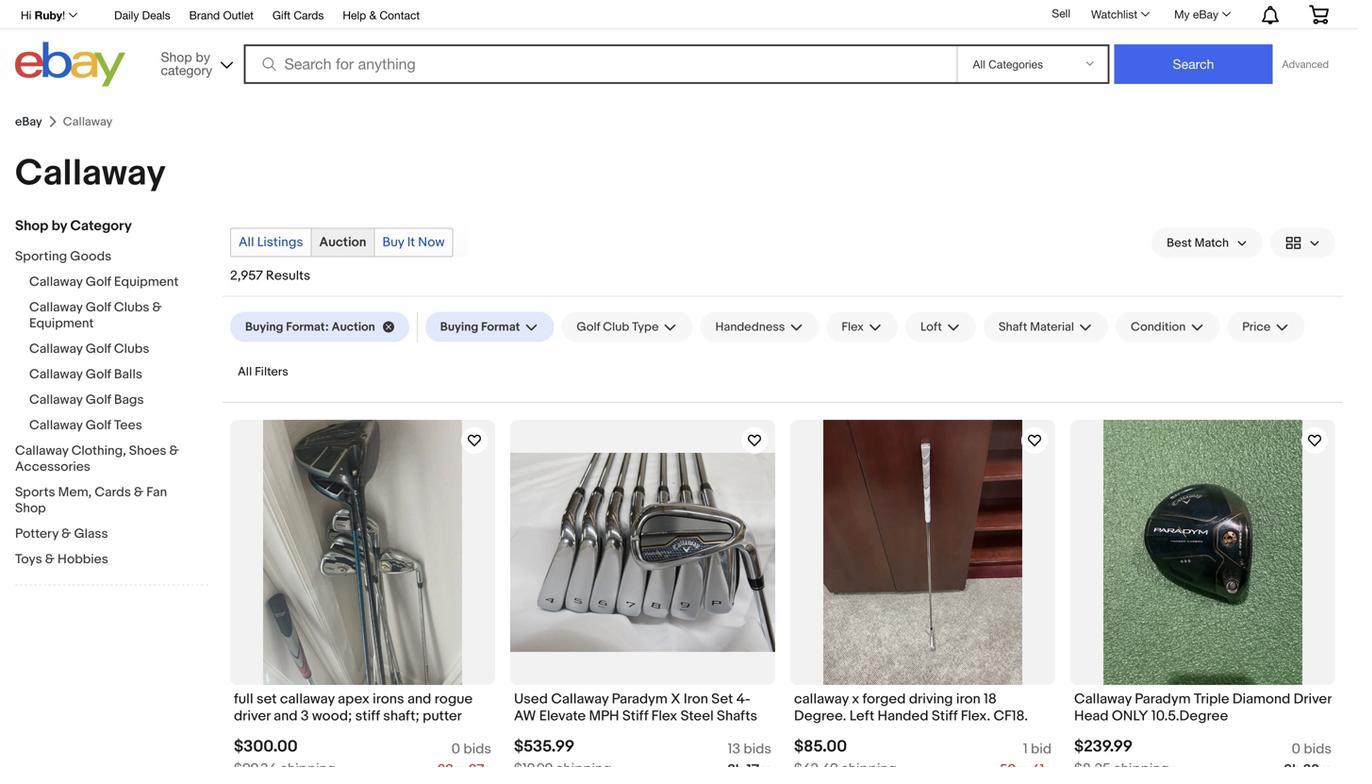 Task type: vqa. For each thing, say whether or not it's contained in the screenshot.
2nd callaway from left
yes



Task type: locate. For each thing, give the bounding box(es) containing it.
flex down x
[[652, 708, 678, 725]]

loft
[[921, 320, 943, 334]]

and up shaft;
[[408, 691, 432, 708]]

0 vertical spatial clubs
[[114, 300, 149, 316]]

2 buying from the left
[[440, 320, 479, 334]]

sell
[[1053, 7, 1071, 20]]

buying left format:
[[245, 320, 284, 334]]

all listings
[[239, 234, 303, 251]]

bids
[[464, 741, 492, 758], [744, 741, 772, 758], [1304, 741, 1332, 758]]

1 horizontal spatial cards
[[294, 8, 324, 22]]

callaway golf equipment link
[[29, 274, 209, 292]]

1 bids from the left
[[464, 741, 492, 758]]

driver
[[234, 708, 271, 725]]

clubs
[[114, 300, 149, 316], [114, 341, 149, 357]]

my
[[1175, 8, 1190, 21]]

equipment up callaway golf clubs & equipment link
[[114, 274, 179, 290]]

0 bids for $300.00
[[452, 741, 492, 758]]

0 vertical spatial equipment
[[114, 274, 179, 290]]

!
[[62, 8, 65, 22]]

callaway inside callaway x forged driving iron 18 degree. left handed stiff flex. cf18.
[[795, 691, 849, 708]]

1 horizontal spatial ebay
[[1194, 8, 1219, 21]]

equipment up callaway golf clubs link
[[29, 316, 94, 332]]

1 paradym from the left
[[612, 691, 668, 708]]

paradym left x
[[612, 691, 668, 708]]

0 horizontal spatial stiff
[[623, 708, 649, 725]]

1 vertical spatial all
[[238, 365, 252, 379]]

1 buying from the left
[[245, 320, 284, 334]]

0 down driver
[[1292, 741, 1301, 758]]

0 horizontal spatial 0 bids
[[452, 741, 492, 758]]

all up 2,957
[[239, 234, 254, 251]]

all listings link
[[231, 229, 311, 256]]

flex.
[[961, 708, 991, 725]]

13 bids
[[728, 741, 772, 758]]

cards right gift
[[294, 8, 324, 22]]

1 stiff from the left
[[623, 708, 649, 725]]

1 horizontal spatial callaway
[[795, 691, 849, 708]]

paradym
[[612, 691, 668, 708], [1135, 691, 1191, 708]]

shaft material
[[999, 320, 1075, 334]]

0 bids down driver
[[1292, 741, 1332, 758]]

buying inside dropdown button
[[440, 320, 479, 334]]

gift cards
[[273, 8, 324, 22]]

1
[[1024, 741, 1028, 758]]

2 paradym from the left
[[1135, 691, 1191, 708]]

best match
[[1167, 236, 1230, 250]]

aw
[[514, 708, 536, 725]]

steel
[[681, 708, 714, 725]]

watchlist
[[1092, 8, 1138, 21]]

2 0 from the left
[[1292, 741, 1301, 758]]

0 horizontal spatial by
[[52, 218, 67, 234]]

0 vertical spatial by
[[196, 49, 210, 65]]

by inside shop by category
[[196, 49, 210, 65]]

golf left club
[[577, 320, 601, 334]]

None submit
[[1115, 44, 1273, 84]]

shop up sporting
[[15, 218, 48, 234]]

material
[[1031, 320, 1075, 334]]

hi
[[21, 8, 31, 22]]

shop for shop by category
[[161, 49, 192, 65]]

1 0 bids from the left
[[452, 741, 492, 758]]

0 vertical spatial ebay
[[1194, 8, 1219, 21]]

1 horizontal spatial paradym
[[1135, 691, 1191, 708]]

auction right format:
[[332, 320, 375, 334]]

0 horizontal spatial flex
[[652, 708, 678, 725]]

callaway up '3'
[[280, 691, 335, 708]]

bids for $300.00
[[464, 741, 492, 758]]

1 horizontal spatial flex
[[842, 320, 864, 334]]

1 vertical spatial flex
[[652, 708, 678, 725]]

0 horizontal spatial callaway
[[280, 691, 335, 708]]

Search for anything text field
[[247, 46, 953, 82]]

0 horizontal spatial buying
[[245, 320, 284, 334]]

2 0 bids from the left
[[1292, 741, 1332, 758]]

& right shoes
[[169, 443, 179, 459]]

none submit inside shop by category banner
[[1115, 44, 1273, 84]]

price button
[[1228, 312, 1305, 342]]

driver
[[1294, 691, 1332, 708]]

shop inside shop by category
[[161, 49, 192, 65]]

0 bids down putter
[[452, 741, 492, 758]]

1 horizontal spatial by
[[196, 49, 210, 65]]

all inside button
[[238, 365, 252, 379]]

0 horizontal spatial equipment
[[29, 316, 94, 332]]

all filters
[[238, 365, 289, 379]]

left
[[850, 708, 875, 725]]

bids down driver
[[1304, 741, 1332, 758]]

auction left 'buy'
[[319, 234, 367, 251]]

and left '3'
[[274, 708, 298, 725]]

0 vertical spatial shop
[[161, 49, 192, 65]]

toys
[[15, 552, 42, 568]]

1 vertical spatial shop
[[15, 218, 48, 234]]

1 callaway from the left
[[280, 691, 335, 708]]

triple
[[1195, 691, 1230, 708]]

golf up clothing,
[[86, 418, 111, 434]]

goods
[[70, 249, 112, 265]]

bags
[[114, 392, 144, 408]]

golf left bags
[[86, 392, 111, 408]]

ebay
[[1194, 8, 1219, 21], [15, 114, 42, 129]]

flex inside dropdown button
[[842, 320, 864, 334]]

by up sporting
[[52, 218, 67, 234]]

callaway inside callaway paradym triple diamond driver head only 10.5.degree
[[1075, 691, 1132, 708]]

clubs up balls
[[114, 341, 149, 357]]

cards down callaway clothing, shoes & accessories link
[[95, 485, 131, 501]]

1 vertical spatial clubs
[[114, 341, 149, 357]]

buy
[[383, 234, 404, 251]]

2,957
[[230, 268, 263, 284]]

paradym up 10.5.degree
[[1135, 691, 1191, 708]]

shop up pottery
[[15, 501, 46, 517]]

2 vertical spatial shop
[[15, 501, 46, 517]]

all left filters
[[238, 365, 252, 379]]

shaft;
[[383, 708, 420, 725]]

stiff inside callaway x forged driving iron 18 degree. left handed stiff flex. cf18.
[[932, 708, 958, 725]]

stiff right mph
[[623, 708, 649, 725]]

putter
[[423, 708, 462, 725]]

handedness
[[716, 320, 785, 334]]

0 horizontal spatial bids
[[464, 741, 492, 758]]

buy it now link
[[375, 229, 453, 256]]

all for all listings
[[239, 234, 254, 251]]

degree.
[[795, 708, 847, 725]]

bids right 13
[[744, 741, 772, 758]]

stiff
[[623, 708, 649, 725], [932, 708, 958, 725]]

club
[[603, 320, 630, 334]]

1 vertical spatial ebay
[[15, 114, 42, 129]]

contact
[[380, 8, 420, 22]]

x
[[852, 691, 860, 708]]

bids down rogue
[[464, 741, 492, 758]]

by inside the callaway main content
[[52, 218, 67, 234]]

now
[[418, 234, 445, 251]]

shaft material button
[[984, 312, 1109, 342]]

2 horizontal spatial bids
[[1304, 741, 1332, 758]]

help & contact
[[343, 8, 420, 22]]

full
[[234, 691, 253, 708]]

view: gallery view image
[[1286, 233, 1321, 253]]

1 horizontal spatial 0
[[1292, 741, 1301, 758]]

flex
[[842, 320, 864, 334], [652, 708, 678, 725]]

buying
[[245, 320, 284, 334], [440, 320, 479, 334]]

help
[[343, 8, 366, 22]]

golf up callaway golf balls link
[[86, 341, 111, 357]]

buying left the format
[[440, 320, 479, 334]]

& right the "toys"
[[45, 552, 55, 568]]

by
[[196, 49, 210, 65], [52, 218, 67, 234]]

shop by category
[[161, 49, 212, 78]]

account navigation
[[10, 0, 1344, 29]]

brand
[[189, 8, 220, 22]]

stiff down driving
[[932, 708, 958, 725]]

paradym inside callaway paradym triple diamond driver head only 10.5.degree
[[1135, 691, 1191, 708]]

auction
[[319, 234, 367, 251], [332, 320, 375, 334]]

0 vertical spatial all
[[239, 234, 254, 251]]

clubs down callaway golf equipment link
[[114, 300, 149, 316]]

& inside 'link'
[[370, 8, 377, 22]]

flex left loft
[[842, 320, 864, 334]]

1 horizontal spatial 0 bids
[[1292, 741, 1332, 758]]

0 horizontal spatial cards
[[95, 485, 131, 501]]

2 stiff from the left
[[932, 708, 958, 725]]

brand outlet
[[189, 8, 254, 22]]

0 vertical spatial flex
[[842, 320, 864, 334]]

0 horizontal spatial 0
[[452, 741, 461, 758]]

1 vertical spatial cards
[[95, 485, 131, 501]]

0 down putter
[[452, 741, 461, 758]]

cf18.
[[994, 708, 1029, 725]]

callaway inside full set callaway apex irons and rogue driver and 3 wood; stiff shaft; putter
[[280, 691, 335, 708]]

price
[[1243, 320, 1271, 334]]

3 bids from the left
[[1304, 741, 1332, 758]]

1 horizontal spatial buying
[[440, 320, 479, 334]]

hi ruby !
[[21, 8, 65, 22]]

your shopping cart image
[[1309, 5, 1330, 24]]

category
[[161, 62, 212, 78]]

loft button
[[906, 312, 977, 342]]

0
[[452, 741, 461, 758], [1292, 741, 1301, 758]]

callaway
[[280, 691, 335, 708], [795, 691, 849, 708]]

callaway up degree.
[[795, 691, 849, 708]]

$300.00
[[234, 737, 298, 757]]

2 callaway from the left
[[795, 691, 849, 708]]

shop by category
[[15, 218, 132, 234]]

cards
[[294, 8, 324, 22], [95, 485, 131, 501]]

bids for $239.99
[[1304, 741, 1332, 758]]

by down brand
[[196, 49, 210, 65]]

sports mem, cards & fan shop link
[[15, 485, 194, 519]]

& right help
[[370, 8, 377, 22]]

gift
[[273, 8, 291, 22]]

1 horizontal spatial stiff
[[932, 708, 958, 725]]

2 bids from the left
[[744, 741, 772, 758]]

buying format
[[440, 320, 520, 334]]

diamond
[[1233, 691, 1291, 708]]

advanced link
[[1273, 45, 1339, 83]]

golf club type
[[577, 320, 659, 334]]

1 vertical spatial by
[[52, 218, 67, 234]]

shop down the deals
[[161, 49, 192, 65]]

2 clubs from the top
[[114, 341, 149, 357]]

1 0 from the left
[[452, 741, 461, 758]]

0 horizontal spatial paradym
[[612, 691, 668, 708]]

condition button
[[1116, 312, 1220, 342]]

1 horizontal spatial bids
[[744, 741, 772, 758]]

0 horizontal spatial ebay
[[15, 114, 42, 129]]

set
[[712, 691, 734, 708]]

all
[[239, 234, 254, 251], [238, 365, 252, 379]]

1 horizontal spatial and
[[408, 691, 432, 708]]

bids for $535.99
[[744, 741, 772, 758]]

0 vertical spatial cards
[[294, 8, 324, 22]]



Task type: describe. For each thing, give the bounding box(es) containing it.
iron
[[684, 691, 709, 708]]

format
[[481, 320, 520, 334]]

callaway inside used callaway paradym x iron set 4- aw elevate mph stiff flex steel shafts
[[551, 691, 609, 708]]

callaway golf tees link
[[29, 418, 209, 435]]

filters
[[255, 365, 289, 379]]

type
[[632, 320, 659, 334]]

$239.99
[[1075, 737, 1133, 757]]

shafts
[[717, 708, 758, 725]]

& left fan
[[134, 485, 144, 501]]

& left glass
[[61, 526, 71, 542]]

full set callaway apex irons and rogue driver and 3 wood; stiff shaft; putter link
[[234, 691, 492, 730]]

forged
[[863, 691, 906, 708]]

0 for $239.99
[[1292, 741, 1301, 758]]

used callaway paradym x iron set 4- aw elevate mph stiff flex steel shafts link
[[514, 691, 772, 730]]

shaft
[[999, 320, 1028, 334]]

used
[[514, 691, 548, 708]]

callaway x forged driving iron 18 degree. left handed stiff flex. cf18. image
[[824, 420, 1023, 685]]

1 vertical spatial equipment
[[29, 316, 94, 332]]

glass
[[74, 526, 108, 542]]

sell link
[[1044, 7, 1079, 20]]

cards inside sporting goods callaway golf equipment callaway golf clubs & equipment callaway golf clubs callaway golf balls callaway golf bags callaway golf tees callaway clothing, shoes & accessories sports mem, cards & fan shop pottery & glass toys & hobbies
[[95, 485, 131, 501]]

head
[[1075, 708, 1109, 725]]

0 for $300.00
[[452, 741, 461, 758]]

1 bid
[[1024, 741, 1052, 758]]

callaway x forged driving iron 18 degree. left handed stiff flex. cf18.
[[795, 691, 1029, 725]]

flex button
[[827, 312, 898, 342]]

handedness button
[[701, 312, 819, 342]]

shop inside sporting goods callaway golf equipment callaway golf clubs & equipment callaway golf clubs callaway golf balls callaway golf bags callaway golf tees callaway clothing, shoes & accessories sports mem, cards & fan shop pottery & glass toys & hobbies
[[15, 501, 46, 517]]

ebay inside account navigation
[[1194, 8, 1219, 21]]

callaway paradym triple diamond driver head only 10.5.degree
[[1075, 691, 1332, 725]]

daily deals
[[114, 8, 170, 22]]

ebay inside the callaway main content
[[15, 114, 42, 129]]

shop for shop by category
[[15, 218, 48, 234]]

iron
[[957, 691, 981, 708]]

balls
[[114, 367, 142, 383]]

category
[[70, 218, 132, 234]]

10.5.degree
[[1152, 708, 1229, 725]]

buying format button
[[425, 312, 554, 342]]

only
[[1112, 708, 1149, 725]]

rogue
[[435, 691, 473, 708]]

hobbies
[[58, 552, 108, 568]]

ruby
[[35, 8, 62, 22]]

0 bids for $239.99
[[1292, 741, 1332, 758]]

callaway main content
[[0, 107, 1359, 767]]

wood;
[[312, 708, 352, 725]]

all for all filters
[[238, 365, 252, 379]]

used callaway paradym x iron set 4-aw elevate mph stiff flex steel shafts image
[[510, 453, 776, 652]]

callaway golf balls link
[[29, 367, 209, 385]]

sporting
[[15, 249, 67, 265]]

golf down callaway golf equipment link
[[86, 300, 111, 316]]

golf down sporting goods link
[[86, 274, 111, 290]]

set
[[257, 691, 277, 708]]

by for category
[[52, 218, 67, 234]]

by for category
[[196, 49, 210, 65]]

buying for buying format
[[440, 320, 479, 334]]

deals
[[142, 8, 170, 22]]

best match button
[[1152, 228, 1264, 258]]

listings
[[257, 234, 303, 251]]

cards inside account navigation
[[294, 8, 324, 22]]

callaway golf clubs link
[[29, 341, 209, 359]]

buy it now
[[383, 234, 445, 251]]

4-
[[737, 691, 751, 708]]

stiff inside used callaway paradym x iron set 4- aw elevate mph stiff flex steel shafts
[[623, 708, 649, 725]]

full set callaway apex irons and rogue driver and 3 wood; stiff shaft; putter image
[[263, 420, 462, 685]]

elevate
[[539, 708, 586, 725]]

shop by category button
[[152, 42, 237, 83]]

driving
[[909, 691, 954, 708]]

callaway paradym triple diamond driver head only 10.5.degree image
[[1104, 420, 1303, 685]]

buying format: auction
[[245, 320, 375, 334]]

$535.99
[[514, 737, 575, 757]]

golf inside dropdown button
[[577, 320, 601, 334]]

& down callaway golf equipment link
[[152, 300, 162, 316]]

golf left balls
[[86, 367, 111, 383]]

format:
[[286, 320, 329, 334]]

brand outlet link
[[189, 6, 254, 26]]

daily
[[114, 8, 139, 22]]

bid
[[1031, 741, 1052, 758]]

advanced
[[1283, 58, 1330, 70]]

my ebay link
[[1165, 3, 1240, 25]]

full set callaway apex irons and rogue driver and 3 wood; stiff shaft; putter
[[234, 691, 473, 725]]

sporting goods callaway golf equipment callaway golf clubs & equipment callaway golf clubs callaway golf balls callaway golf bags callaway golf tees callaway clothing, shoes & accessories sports mem, cards & fan shop pottery & glass toys & hobbies
[[15, 249, 179, 568]]

0 horizontal spatial and
[[274, 708, 298, 725]]

shop by category banner
[[10, 0, 1344, 92]]

best
[[1167, 236, 1193, 250]]

sports
[[15, 485, 55, 501]]

handed
[[878, 708, 929, 725]]

flex inside used callaway paradym x iron set 4- aw elevate mph stiff flex steel shafts
[[652, 708, 678, 725]]

buying for buying format: auction
[[245, 320, 284, 334]]

0 vertical spatial auction
[[319, 234, 367, 251]]

callaway golf clubs & equipment link
[[29, 300, 209, 334]]

pottery
[[15, 526, 59, 542]]

1 horizontal spatial equipment
[[114, 274, 179, 290]]

sporting goods link
[[15, 249, 194, 267]]

callaway clothing, shoes & accessories link
[[15, 443, 194, 477]]

3
[[301, 708, 309, 725]]

all filters button
[[230, 357, 296, 387]]

my ebay
[[1175, 8, 1219, 21]]

help & contact link
[[343, 6, 420, 26]]

golf club type button
[[562, 312, 693, 342]]

x
[[671, 691, 681, 708]]

mem,
[[58, 485, 92, 501]]

callaway paradym triple diamond driver head only 10.5.degree link
[[1075, 691, 1332, 730]]

outlet
[[223, 8, 254, 22]]

apex
[[338, 691, 370, 708]]

1 clubs from the top
[[114, 300, 149, 316]]

shoes
[[129, 443, 166, 459]]

paradym inside used callaway paradym x iron set 4- aw elevate mph stiff flex steel shafts
[[612, 691, 668, 708]]

ebay link
[[15, 114, 42, 129]]

1 vertical spatial auction
[[332, 320, 375, 334]]



